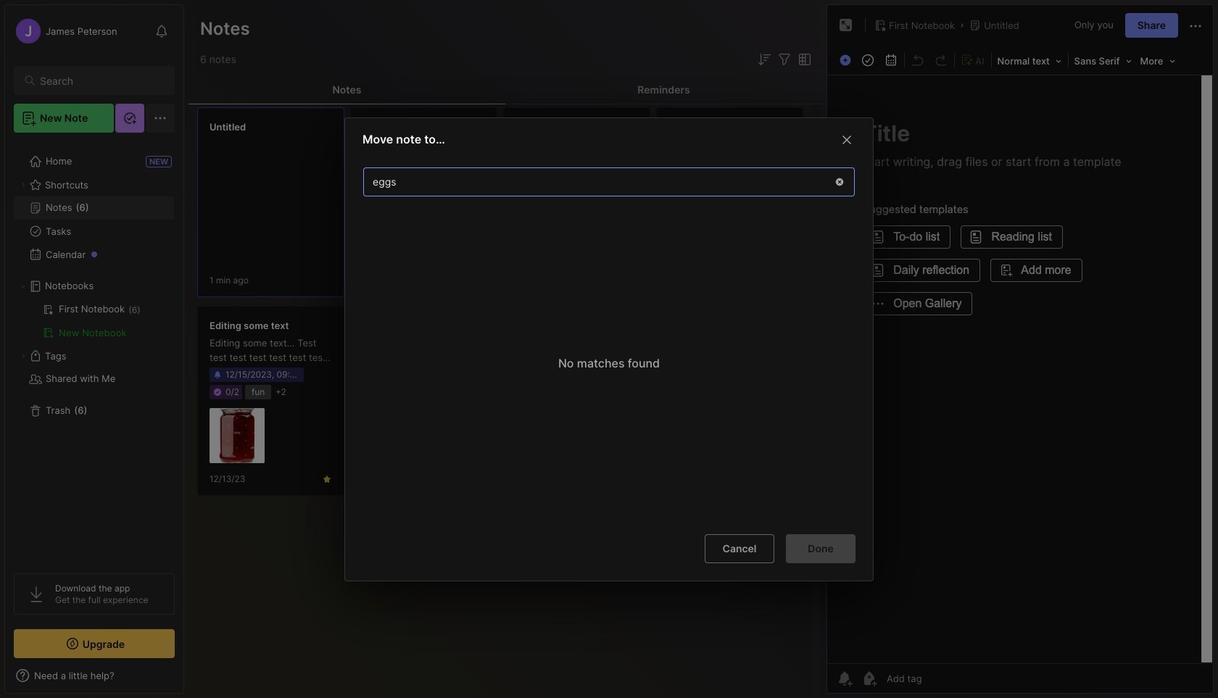 Task type: describe. For each thing, give the bounding box(es) containing it.
expand note image
[[838, 17, 855, 34]]

expand notebooks image
[[19, 282, 28, 291]]

group inside main element
[[14, 298, 174, 345]]

add a reminder image
[[837, 670, 854, 688]]

none search field inside main element
[[40, 72, 162, 89]]

font family image
[[1071, 51, 1137, 70]]

insert image
[[837, 51, 857, 70]]

close image
[[839, 131, 856, 148]]

Note Editor text field
[[828, 75, 1214, 664]]



Task type: vqa. For each thing, say whether or not it's contained in the screenshot.
'tree' inside Main element
yes



Task type: locate. For each thing, give the bounding box(es) containing it.
note window element
[[827, 4, 1215, 694]]

Search text field
[[40, 74, 162, 88]]

task image
[[858, 50, 879, 70]]

tree
[[5, 141, 184, 561]]

Find a location… text field
[[364, 170, 826, 193]]

calendar event image
[[882, 50, 902, 70]]

group
[[14, 298, 174, 345]]

Find a location field
[[356, 160, 863, 523]]

tree inside main element
[[5, 141, 184, 561]]

None search field
[[40, 72, 162, 89]]

thumbnail image
[[210, 408, 265, 464]]

tab list
[[189, 75, 823, 104]]

main element
[[0, 0, 189, 699]]

more image
[[1137, 51, 1180, 70]]

add tag image
[[861, 670, 879, 688]]

heading level image
[[994, 51, 1067, 70]]

expand tags image
[[19, 352, 28, 361]]



